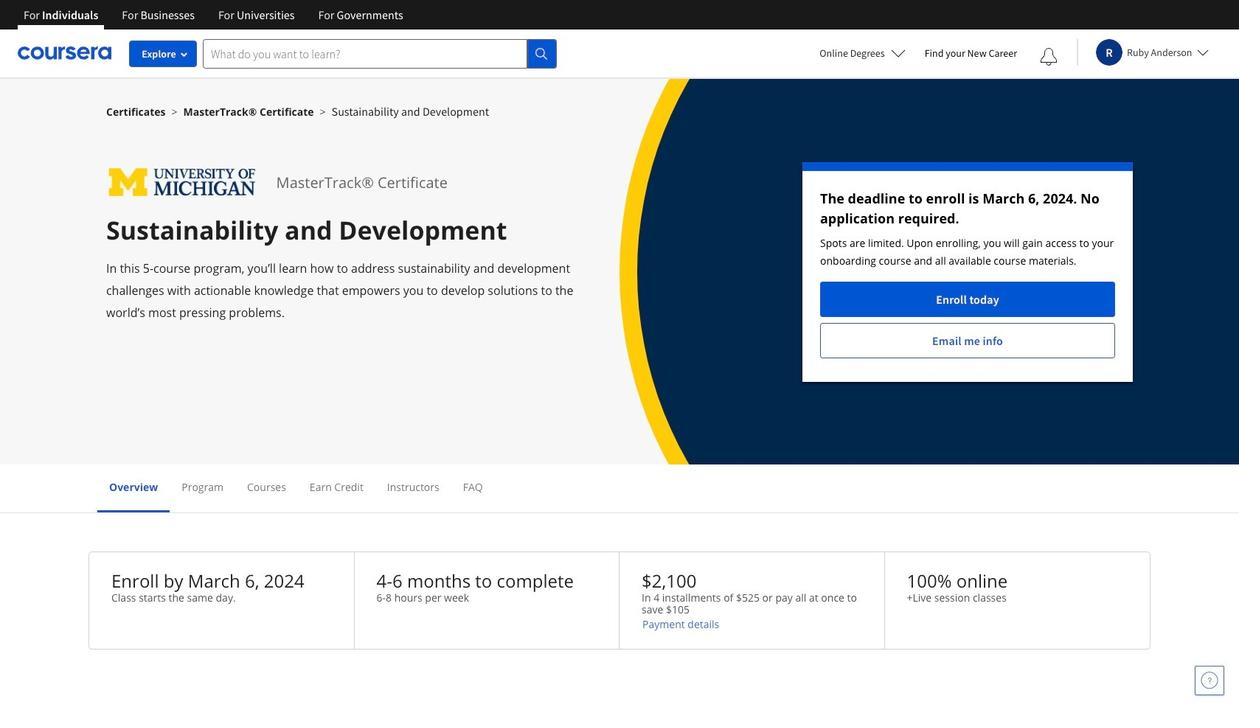 Task type: vqa. For each thing, say whether or not it's contained in the screenshot.
Certificate Menu element
yes



Task type: describe. For each thing, give the bounding box(es) containing it.
What do you want to learn? text field
[[203, 39, 527, 68]]

banner navigation
[[12, 0, 415, 30]]

certificate menu element
[[97, 465, 1142, 513]]

university of michigan image
[[106, 162, 259, 203]]



Task type: locate. For each thing, give the bounding box(es) containing it.
coursera image
[[18, 41, 111, 65]]

None search field
[[203, 39, 557, 68]]

help center image
[[1201, 672, 1219, 690]]

status
[[803, 162, 1133, 382]]



